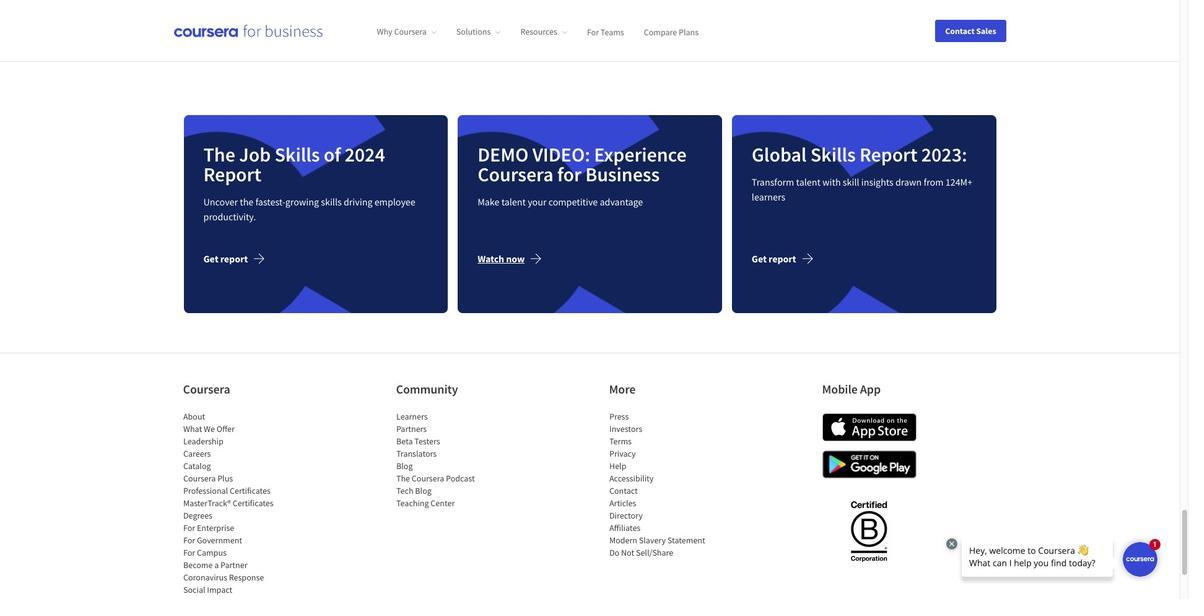 Task type: locate. For each thing, give the bounding box(es) containing it.
list containing learners
[[396, 411, 501, 510]]

articles
[[609, 498, 636, 509]]

contact left sales
[[945, 25, 975, 36]]

talent left your
[[501, 196, 526, 208]]

the inside "the job skills of 2024 report"
[[203, 142, 235, 167]]

1 horizontal spatial blog
[[415, 486, 431, 497]]

compare plans
[[644, 26, 699, 37]]

1 horizontal spatial the
[[396, 473, 410, 484]]

translators link
[[396, 448, 436, 460]]

get report
[[203, 253, 248, 265], [752, 253, 796, 265]]

list containing about
[[183, 411, 288, 596]]

demo
[[478, 142, 529, 167]]

list for community
[[396, 411, 501, 510]]

1 horizontal spatial report
[[769, 253, 796, 265]]

0 horizontal spatial get report button
[[203, 244, 275, 274]]

get
[[203, 253, 218, 265], [752, 253, 767, 265]]

get report button for global skills report 2023:
[[752, 244, 823, 274]]

compare
[[644, 26, 677, 37]]

list for coursera
[[183, 411, 288, 596]]

1 get report from the left
[[203, 253, 248, 265]]

coursera up tech blog link
[[411, 473, 444, 484]]

0 horizontal spatial get
[[203, 253, 218, 265]]

press link
[[609, 411, 628, 422]]

2 skills from the left
[[810, 142, 856, 167]]

more
[[609, 382, 636, 397]]

why coursera link
[[377, 26, 437, 37]]

0 horizontal spatial report
[[203, 162, 261, 187]]

for down 'degrees' link
[[183, 523, 195, 534]]

blog down translators
[[396, 461, 412, 472]]

report up uncover
[[203, 162, 261, 187]]

help
[[609, 461, 626, 472]]

video:
[[532, 142, 590, 167]]

testers
[[414, 436, 440, 447]]

for up become
[[183, 547, 195, 559]]

become
[[183, 560, 212, 571]]

plans
[[679, 26, 699, 37]]

0 horizontal spatial skills
[[275, 142, 320, 167]]

1 horizontal spatial get
[[752, 253, 767, 265]]

1 horizontal spatial get report button
[[752, 244, 823, 274]]

coronavirus response link
[[183, 572, 264, 583]]

for government link
[[183, 535, 242, 546]]

1 horizontal spatial get report
[[752, 253, 796, 265]]

report
[[860, 142, 917, 167], [203, 162, 261, 187]]

certificates up mastertrack® certificates link
[[229, 486, 270, 497]]

2 horizontal spatial list
[[609, 411, 714, 559]]

1 vertical spatial the
[[396, 473, 410, 484]]

government
[[197, 535, 242, 546]]

2 list from the left
[[396, 411, 501, 510]]

now
[[506, 253, 525, 265]]

0 vertical spatial contact
[[945, 25, 975, 36]]

skills up with
[[810, 142, 856, 167]]

report
[[220, 253, 248, 265], [769, 253, 796, 265]]

coursera inside demo video: experience coursera for business
[[478, 162, 553, 187]]

1 vertical spatial talent
[[501, 196, 526, 208]]

1 horizontal spatial skills
[[810, 142, 856, 167]]

uncover
[[203, 196, 238, 208]]

0 vertical spatial the
[[203, 142, 235, 167]]

report up insights
[[860, 142, 917, 167]]

center
[[430, 498, 454, 509]]

contact sales
[[945, 25, 996, 36]]

1 horizontal spatial contact
[[945, 25, 975, 36]]

what we offer link
[[183, 424, 234, 435]]

contact inside button
[[945, 25, 975, 36]]

0 horizontal spatial report
[[220, 253, 248, 265]]

1 vertical spatial contact
[[609, 486, 637, 497]]

1 skills from the left
[[275, 142, 320, 167]]

drawn
[[895, 176, 922, 188]]

insights
[[861, 176, 894, 188]]

3 list from the left
[[609, 411, 714, 559]]

0 vertical spatial certificates
[[229, 486, 270, 497]]

report for the job skills of 2024 report
[[220, 253, 248, 265]]

0 horizontal spatial list
[[183, 411, 288, 596]]

certificates down the professional certificates link
[[232, 498, 273, 509]]

list
[[183, 411, 288, 596], [396, 411, 501, 510], [609, 411, 714, 559]]

talent left with
[[796, 176, 820, 188]]

list for more
[[609, 411, 714, 559]]

impact
[[207, 585, 232, 596]]

teams
[[601, 26, 624, 37]]

not
[[621, 547, 634, 559]]

download on the app store image
[[822, 414, 916, 442]]

2 get from the left
[[752, 253, 767, 265]]

get report button
[[203, 244, 275, 274], [752, 244, 823, 274]]

skills left of
[[275, 142, 320, 167]]

community
[[396, 382, 458, 397]]

0 horizontal spatial get report
[[203, 253, 248, 265]]

investors link
[[609, 424, 642, 435]]

coursera inside "learners partners beta testers translators blog the coursera podcast tech blog teaching center"
[[411, 473, 444, 484]]

talent for demo
[[501, 196, 526, 208]]

skills
[[275, 142, 320, 167], [810, 142, 856, 167]]

talent
[[796, 176, 820, 188], [501, 196, 526, 208]]

what
[[183, 424, 202, 435]]

leadership
[[183, 436, 223, 447]]

transform
[[752, 176, 794, 188]]

the inside "learners partners beta testers translators blog the coursera podcast tech blog teaching center"
[[396, 473, 410, 484]]

contact sales button
[[935, 20, 1006, 42]]

for
[[557, 162, 581, 187]]

the left job at the left top
[[203, 142, 235, 167]]

directory link
[[609, 510, 642, 521]]

0 vertical spatial blog
[[396, 461, 412, 472]]

1 vertical spatial blog
[[415, 486, 431, 497]]

the job skills of 2024 report
[[203, 142, 385, 187]]

solutions
[[456, 26, 491, 37]]

the down blog link
[[396, 473, 410, 484]]

affiliates link
[[609, 523, 640, 534]]

watch
[[478, 253, 504, 265]]

0 horizontal spatial contact
[[609, 486, 637, 497]]

1 horizontal spatial talent
[[796, 176, 820, 188]]

2 get report from the left
[[752, 253, 796, 265]]

become a partner link
[[183, 560, 247, 571]]

coursera
[[394, 26, 427, 37], [478, 162, 553, 187], [183, 382, 230, 397], [183, 473, 215, 484], [411, 473, 444, 484]]

investors
[[609, 424, 642, 435]]

driving
[[344, 196, 372, 208]]

professional certificates link
[[183, 486, 270, 497]]

watch now button
[[478, 244, 552, 274]]

2 report from the left
[[769, 253, 796, 265]]

1 get from the left
[[203, 253, 218, 265]]

1 report from the left
[[220, 253, 248, 265]]

skill
[[843, 176, 859, 188]]

a
[[214, 560, 218, 571]]

learners
[[752, 191, 785, 203]]

list containing press
[[609, 411, 714, 559]]

talent inside transform talent with skill insights drawn from 124m+ learners
[[796, 176, 820, 188]]

slavery
[[639, 535, 665, 546]]

coursera down catalog
[[183, 473, 215, 484]]

0 horizontal spatial talent
[[501, 196, 526, 208]]

mobile
[[822, 382, 858, 397]]

coursera right why
[[394, 26, 427, 37]]

logo of certified b corporation image
[[843, 494, 894, 569]]

2 get report button from the left
[[752, 244, 823, 274]]

translators
[[396, 448, 436, 460]]

skills
[[321, 196, 342, 208]]

get for the job skills of 2024 report
[[203, 253, 218, 265]]

we
[[203, 424, 215, 435]]

1 list from the left
[[183, 411, 288, 596]]

careers
[[183, 448, 210, 460]]

coursera plus link
[[183, 473, 233, 484]]

watch now
[[478, 253, 525, 265]]

1 horizontal spatial list
[[396, 411, 501, 510]]

0 horizontal spatial blog
[[396, 461, 412, 472]]

0 vertical spatial talent
[[796, 176, 820, 188]]

about what we offer leadership careers catalog coursera plus professional certificates mastertrack® certificates degrees for enterprise for government for campus become a partner coronavirus response social impact
[[183, 411, 273, 596]]

blog up teaching center link
[[415, 486, 431, 497]]

contact up articles
[[609, 486, 637, 497]]

competitive
[[548, 196, 598, 208]]

1 vertical spatial certificates
[[232, 498, 273, 509]]

0 horizontal spatial the
[[203, 142, 235, 167]]

social
[[183, 585, 205, 596]]

coursera up the about
[[183, 382, 230, 397]]

coursera up your
[[478, 162, 553, 187]]

compare plans link
[[644, 26, 699, 37]]

experience
[[594, 142, 686, 167]]

1 get report button from the left
[[203, 244, 275, 274]]

press investors terms privacy help accessibility contact articles directory affiliates modern slavery statement do not sell/share
[[609, 411, 705, 559]]



Task type: describe. For each thing, give the bounding box(es) containing it.
coursera for business image
[[174, 24, 322, 37]]

get it on google play image
[[822, 451, 916, 479]]

leadership link
[[183, 436, 223, 447]]

your
[[528, 196, 547, 208]]

make talent your competitive advantage
[[478, 196, 643, 208]]

for teams
[[587, 26, 624, 37]]

resources link
[[520, 26, 567, 37]]

business
[[585, 162, 660, 187]]

mobile app
[[822, 382, 881, 397]]

privacy link
[[609, 448, 635, 460]]

of
[[324, 142, 341, 167]]

catalog
[[183, 461, 211, 472]]

with
[[822, 176, 841, 188]]

talent for global
[[796, 176, 820, 188]]

get for global skills report 2023:
[[752, 253, 767, 265]]

degrees link
[[183, 510, 212, 521]]

employee
[[374, 196, 415, 208]]

response
[[229, 572, 264, 583]]

do not sell/share link
[[609, 547, 673, 559]]

demo video: experience coursera for business
[[478, 142, 686, 187]]

2024
[[345, 142, 385, 167]]

report for global skills report 2023:
[[769, 253, 796, 265]]

modern
[[609, 535, 637, 546]]

contact link
[[609, 486, 637, 497]]

partners
[[396, 424, 427, 435]]

for enterprise link
[[183, 523, 234, 534]]

privacy
[[609, 448, 635, 460]]

podcast
[[446, 473, 474, 484]]

articles link
[[609, 498, 636, 509]]

get report for global skills report 2023:
[[752, 253, 796, 265]]

accessibility
[[609, 473, 653, 484]]

report inside "the job skills of 2024 report"
[[203, 162, 261, 187]]

productivity.
[[203, 211, 256, 223]]

professional
[[183, 486, 228, 497]]

terms
[[609, 436, 631, 447]]

social impact link
[[183, 585, 232, 596]]

for left teams
[[587, 26, 599, 37]]

1 horizontal spatial report
[[860, 142, 917, 167]]

learners link
[[396, 411, 427, 422]]

learners
[[396, 411, 427, 422]]

124m+
[[945, 176, 972, 188]]

uncover the fastest-growing skills driving employee productivity.
[[203, 196, 415, 223]]

tech
[[396, 486, 413, 497]]

partner
[[220, 560, 247, 571]]

campus
[[197, 547, 226, 559]]

plus
[[217, 473, 233, 484]]

sell/share
[[636, 547, 673, 559]]

skills inside "the job skills of 2024 report"
[[275, 142, 320, 167]]

directory
[[609, 510, 642, 521]]

coronavirus
[[183, 572, 227, 583]]

job
[[239, 142, 271, 167]]

sales
[[976, 25, 996, 36]]

help link
[[609, 461, 626, 472]]

app
[[860, 382, 881, 397]]

do
[[609, 547, 619, 559]]

about
[[183, 411, 205, 422]]

beta testers link
[[396, 436, 440, 447]]

teaching
[[396, 498, 429, 509]]

accessibility link
[[609, 473, 653, 484]]

beta
[[396, 436, 412, 447]]

degrees
[[183, 510, 212, 521]]

get report button for the job skills of 2024 report
[[203, 244, 275, 274]]

mastertrack®
[[183, 498, 231, 509]]

terms link
[[609, 436, 631, 447]]

affiliates
[[609, 523, 640, 534]]

for campus link
[[183, 547, 226, 559]]

solutions link
[[456, 26, 501, 37]]

coursera inside about what we offer leadership careers catalog coursera plus professional certificates mastertrack® certificates degrees for enterprise for government for campus become a partner coronavirus response social impact
[[183, 473, 215, 484]]

resources
[[520, 26, 557, 37]]

growing
[[285, 196, 319, 208]]

why
[[377, 26, 392, 37]]

press
[[609, 411, 628, 422]]

for teams link
[[587, 26, 624, 37]]

why coursera
[[377, 26, 427, 37]]

careers link
[[183, 448, 210, 460]]

global skills report 2023:
[[752, 142, 967, 167]]

partners link
[[396, 424, 427, 435]]

the
[[240, 196, 253, 208]]

get report for the job skills of 2024 report
[[203, 253, 248, 265]]

from
[[924, 176, 944, 188]]

transform talent with skill insights drawn from 124m+ learners
[[752, 176, 972, 203]]

contact inside press investors terms privacy help accessibility contact articles directory affiliates modern slavery statement do not sell/share
[[609, 486, 637, 497]]

enterprise
[[197, 523, 234, 534]]

for up for campus "link"
[[183, 535, 195, 546]]



Task type: vqa. For each thing, say whether or not it's contained in the screenshot.
topmost Courses
no



